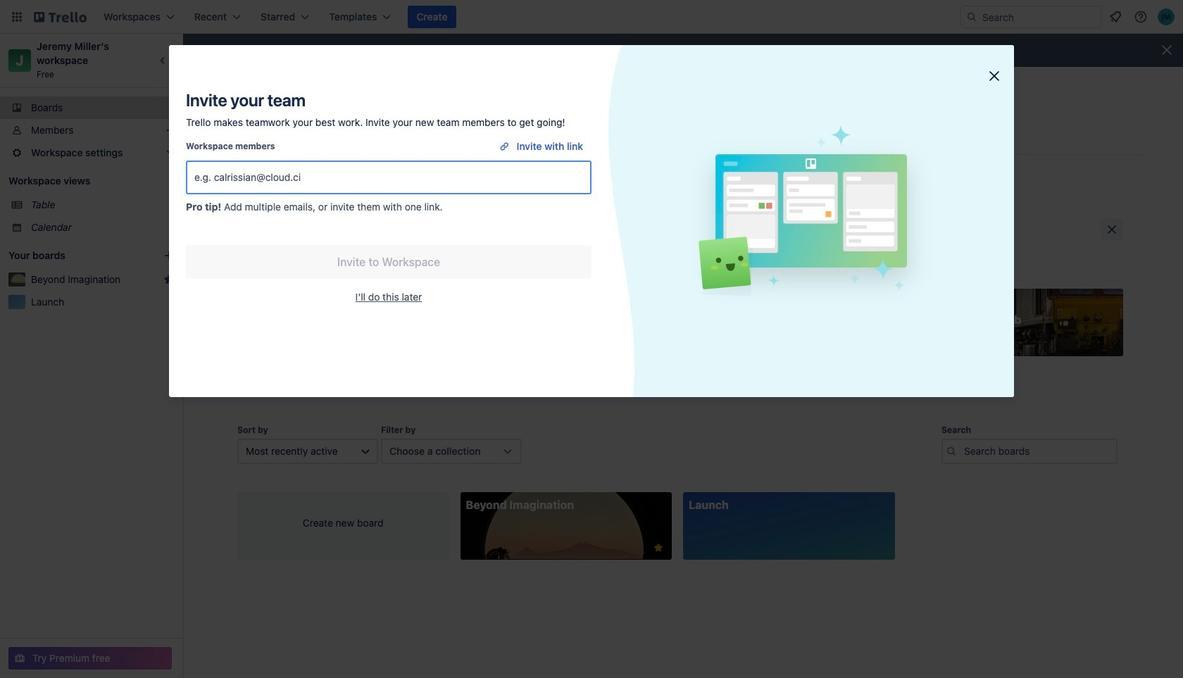 Task type: locate. For each thing, give the bounding box(es) containing it.
starred icon image
[[163, 274, 175, 285]]

your boards with 2 items element
[[8, 247, 142, 264]]

search image
[[967, 11, 978, 23]]

workspace navigation collapse icon image
[[154, 51, 173, 70]]

jeremy miller (jeremymiller198) image
[[1158, 8, 1175, 25]]

add board image
[[163, 250, 175, 261]]

e.g. calrissian@cloud.ci text field
[[194, 165, 583, 190]]



Task type: describe. For each thing, give the bounding box(es) containing it.
open information menu image
[[1134, 10, 1148, 24]]

primary element
[[0, 0, 1184, 34]]

Search boards text field
[[942, 439, 1118, 464]]

Search field
[[978, 6, 1101, 27]]

0 notifications image
[[1108, 8, 1125, 25]]



Task type: vqa. For each thing, say whether or not it's contained in the screenshot.
sm icon to the left
no



